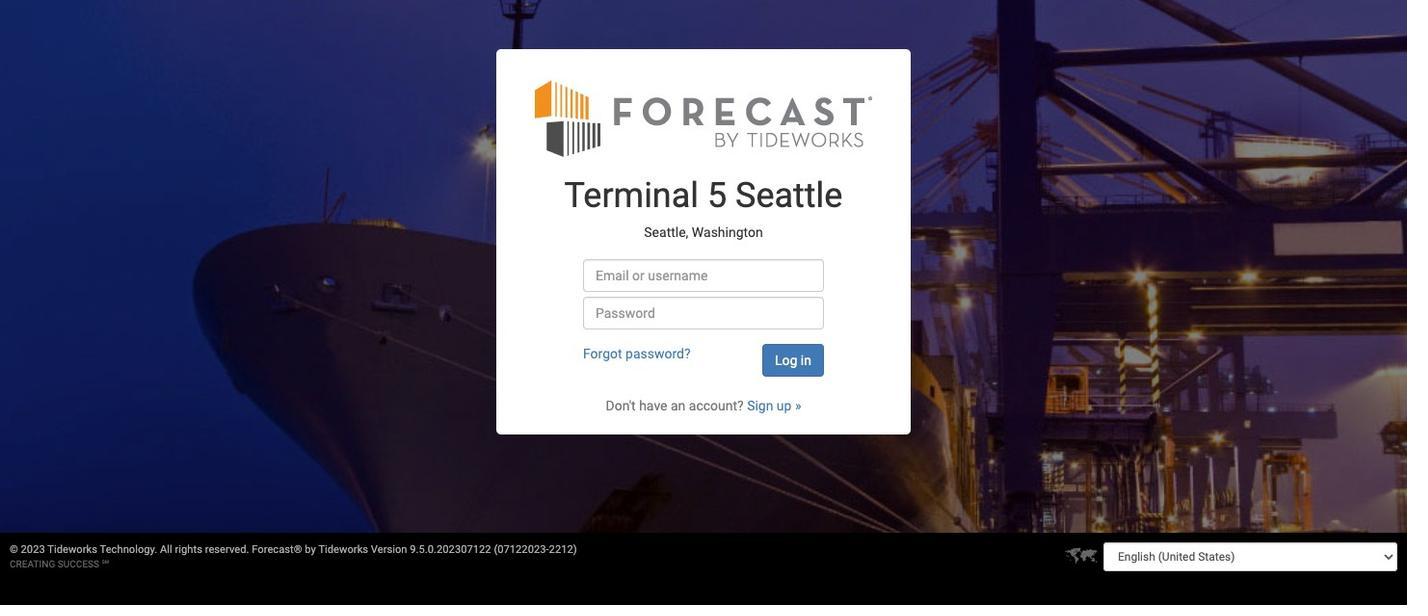Task type: locate. For each thing, give the bounding box(es) containing it.
sign up » link
[[747, 398, 802, 414]]

log in button
[[763, 344, 824, 377]]

technology.
[[100, 544, 157, 556]]

have
[[639, 398, 668, 414]]

0 horizontal spatial tideworks
[[48, 544, 97, 556]]

1 horizontal spatial tideworks
[[319, 544, 368, 556]]

2212)
[[549, 544, 577, 556]]

2 tideworks from the left
[[319, 544, 368, 556]]

reserved.
[[205, 544, 249, 556]]

©
[[10, 544, 18, 556]]

up
[[777, 398, 792, 414]]

sign
[[747, 398, 774, 414]]

tideworks right by
[[319, 544, 368, 556]]

tideworks up the success
[[48, 544, 97, 556]]

version
[[371, 544, 407, 556]]

an
[[671, 398, 686, 414]]

password?
[[626, 346, 691, 362]]

tideworks
[[48, 544, 97, 556], [319, 544, 368, 556]]

creating
[[10, 559, 55, 570]]

log
[[775, 353, 798, 368]]

Email or username text field
[[583, 260, 824, 292]]

(07122023-
[[494, 544, 549, 556]]

seattle
[[736, 176, 843, 216]]

by
[[305, 544, 316, 556]]



Task type: describe. For each thing, give the bounding box(es) containing it.
don't
[[606, 398, 636, 414]]

9.5.0.202307122
[[410, 544, 491, 556]]

success
[[58, 559, 99, 570]]

terminal 5 seattle seattle, washington
[[565, 176, 843, 240]]

forgot
[[583, 346, 622, 362]]

forgot password? link
[[583, 346, 691, 362]]

»
[[795, 398, 802, 414]]

2023
[[21, 544, 45, 556]]

5
[[708, 176, 727, 216]]

rights
[[175, 544, 202, 556]]

forecast® by tideworks image
[[535, 78, 872, 158]]

seattle,
[[644, 224, 689, 240]]

forecast®
[[252, 544, 302, 556]]

℠
[[102, 559, 109, 570]]

forgot password? log in
[[583, 346, 812, 368]]

washington
[[692, 224, 763, 240]]

don't have an account? sign up »
[[606, 398, 802, 414]]

all
[[160, 544, 172, 556]]

account?
[[689, 398, 744, 414]]

© 2023 tideworks technology. all rights reserved. forecast® by tideworks version 9.5.0.202307122 (07122023-2212) creating success ℠
[[10, 544, 577, 570]]

in
[[801, 353, 812, 368]]

Password password field
[[583, 297, 824, 330]]

terminal
[[565, 176, 699, 216]]

1 tideworks from the left
[[48, 544, 97, 556]]



